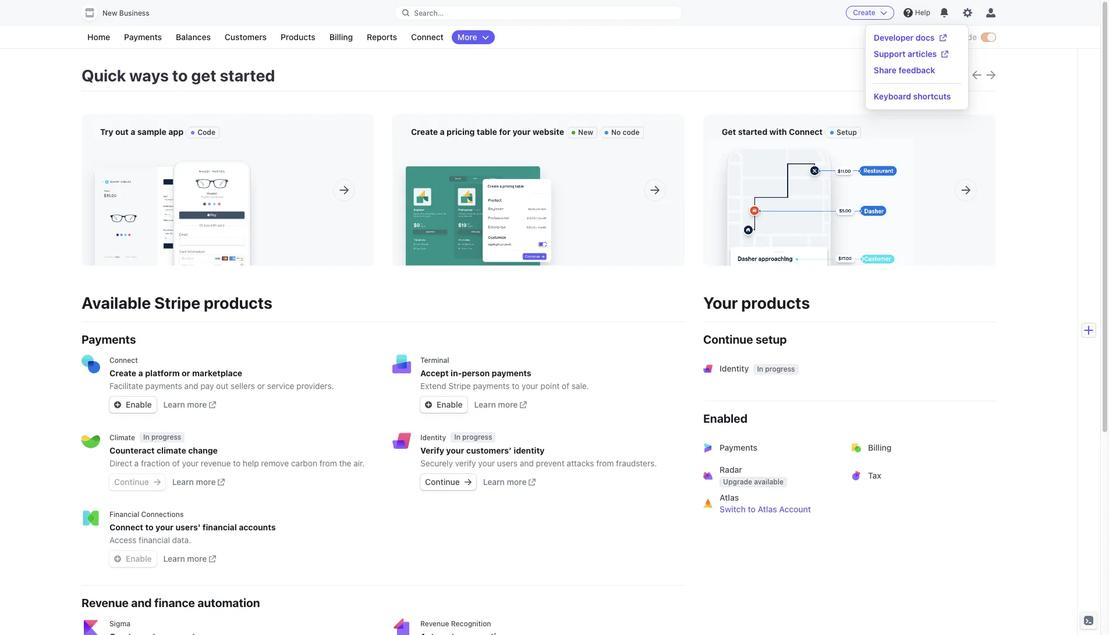 Task type: locate. For each thing, give the bounding box(es) containing it.
create
[[853, 8, 876, 17], [411, 127, 438, 137], [109, 369, 136, 378]]

and down identity
[[520, 459, 534, 469]]

your inside financial connections connect to your users' financial accounts access financial data.
[[155, 523, 174, 533]]

1 horizontal spatial create
[[411, 127, 438, 137]]

of left sale.
[[562, 381, 569, 391]]

0 horizontal spatial stripe
[[154, 293, 200, 313]]

a inside 'connect create a platform or marketplace facilitate payments and pay out sellers or service providers.'
[[138, 369, 143, 378]]

feedback
[[899, 65, 935, 75]]

multiple
[[862, 144, 892, 154]]

your down connections
[[155, 523, 174, 533]]

learn more down the pay
[[163, 400, 207, 410]]

of
[[562, 381, 569, 391], [172, 459, 180, 469]]

0 horizontal spatial products
[[204, 293, 272, 313]]

code
[[623, 128, 640, 137], [169, 144, 187, 154]]

1 horizontal spatial in
[[454, 433, 460, 442]]

more down revenue
[[196, 477, 216, 487]]

connect
[[411, 32, 444, 42], [789, 127, 823, 137], [109, 356, 138, 365], [109, 523, 143, 533]]

0 horizontal spatial pricing
[[447, 127, 475, 137]]

for
[[499, 127, 511, 137]]

0 vertical spatial new
[[102, 9, 117, 17]]

to left help
[[233, 459, 241, 469]]

create for create
[[853, 8, 876, 17]]

out right try
[[115, 127, 129, 137]]

1 vertical spatial code
[[169, 144, 187, 154]]

payments link up available
[[696, 434, 847, 462]]

svg image down 'access'
[[114, 556, 121, 563]]

to left point
[[512, 381, 519, 391]]

progress down setup
[[765, 365, 795, 374]]

0 vertical spatial billing link
[[324, 30, 359, 44]]

0 horizontal spatial identity
[[420, 433, 446, 442]]

learn more for financial
[[163, 554, 207, 564]]

continue inside "button"
[[114, 477, 149, 487]]

payments down business
[[124, 32, 162, 42]]

new inside new business button
[[102, 9, 117, 17]]

1 horizontal spatial billing
[[868, 443, 891, 453]]

revenue for revenue and finance automation
[[82, 597, 129, 610]]

1 vertical spatial atlas
[[758, 505, 777, 515]]

1 horizontal spatial in progress
[[454, 433, 492, 442]]

0 vertical spatial payments link
[[118, 30, 168, 44]]

0 horizontal spatial billing link
[[324, 30, 359, 44]]

website.
[[430, 155, 461, 165]]

a left the prebuilt
[[265, 144, 269, 154]]

between
[[827, 144, 860, 154]]

1 vertical spatial new
[[578, 128, 593, 137]]

0 vertical spatial of
[[562, 381, 569, 391]]

0 horizontal spatial from
[[319, 459, 337, 469]]

in progress up climate
[[143, 433, 181, 442]]

payments link down business
[[118, 30, 168, 44]]

sample down code
[[190, 144, 217, 154]]

1 horizontal spatial progress
[[462, 433, 492, 442]]

1 horizontal spatial from
[[596, 459, 614, 469]]

0 vertical spatial table
[[477, 127, 497, 137]]

learn more down revenue
[[172, 477, 216, 487]]

1 vertical spatial billing link
[[845, 434, 996, 462]]

1 vertical spatial or
[[257, 381, 265, 391]]

2 enable link from the left
[[420, 397, 467, 413]]

finance
[[154, 597, 195, 610]]

a down website
[[554, 144, 559, 154]]

1 horizontal spatial accept
[[722, 144, 748, 154]]

2 vertical spatial payments
[[720, 443, 757, 453]]

learn more down users
[[483, 477, 527, 487]]

1 horizontal spatial continue
[[425, 477, 460, 487]]

0 vertical spatial code
[[623, 128, 640, 137]]

0 horizontal spatial code
[[169, 144, 187, 154]]

1 horizontal spatial financial
[[203, 523, 237, 533]]

users'
[[176, 523, 201, 533]]

1 horizontal spatial new
[[578, 128, 593, 137]]

learn more link down the pay
[[163, 399, 216, 411]]

billing left reports
[[329, 32, 353, 42]]

0 vertical spatial sample
[[137, 127, 166, 137]]

from
[[319, 459, 337, 469], [596, 459, 614, 469]]

in
[[757, 365, 763, 374], [143, 433, 149, 442], [454, 433, 460, 442]]

to inside atlas switch to atlas account
[[748, 505, 756, 515]]

1 vertical spatial billing
[[868, 443, 891, 453]]

to left get
[[172, 66, 188, 85]]

learn more link down revenue
[[172, 477, 225, 488]]

0 horizontal spatial table
[[477, 127, 497, 137]]

in for verify your customers' identity securely verify your users and prevent attacks from fraudsters.
[[454, 433, 460, 442]]

and
[[751, 144, 765, 154], [184, 381, 198, 391], [520, 459, 534, 469], [131, 597, 152, 610]]

users
[[497, 459, 518, 469]]

pay
[[200, 381, 214, 391]]

counteract climate change direct a fraction of your revenue to help remove carbon from the air.
[[109, 446, 365, 469]]

your inside terminal accept in-person payments extend stripe payments to your point of sale.
[[522, 381, 538, 391]]

learn down data.
[[163, 554, 185, 564]]

your down sell
[[411, 155, 428, 165]]

1 horizontal spatial table
[[589, 144, 608, 154]]

data.
[[172, 536, 191, 546]]

to right switch
[[748, 505, 756, 515]]

attacks
[[567, 459, 594, 469]]

available stripe products
[[82, 293, 272, 313]]

1 vertical spatial revenue
[[420, 620, 449, 629]]

person
[[462, 369, 490, 378]]

sigma
[[109, 620, 130, 629]]

enable down 'access'
[[126, 554, 152, 564]]

0 horizontal spatial accept
[[420, 369, 449, 378]]

2 vertical spatial create
[[109, 369, 136, 378]]

in down setup
[[757, 365, 763, 374]]

1 horizontal spatial billing link
[[845, 434, 996, 462]]

more down data.
[[187, 554, 207, 564]]

svg image
[[114, 402, 121, 409], [425, 402, 432, 409], [154, 479, 161, 486], [464, 479, 471, 486], [114, 556, 121, 563]]

help
[[915, 8, 930, 17]]

0 vertical spatial identity
[[720, 364, 749, 374]]

direct
[[109, 459, 132, 469]]

in progress
[[757, 365, 795, 374], [143, 433, 181, 442], [454, 433, 492, 442]]

your down the change
[[182, 459, 199, 469]]

from inside counteract climate change direct a fraction of your revenue to help remove carbon from the air.
[[319, 459, 337, 469]]

your
[[703, 293, 738, 313]]

more for to
[[196, 477, 216, 487]]

sellers
[[231, 381, 255, 391]]

pricing down website
[[561, 144, 587, 154]]

learn for your
[[483, 477, 505, 487]]

platform
[[145, 369, 180, 378]]

payments right person
[[492, 369, 531, 378]]

create up facilitate
[[109, 369, 136, 378]]

1 vertical spatial out
[[216, 381, 228, 391]]

products link
[[275, 30, 321, 44]]

0 vertical spatial or
[[182, 369, 190, 378]]

svg image for extend stripe payments to your point of sale.
[[425, 402, 432, 409]]

pricing inside sell your subscriptions by embedding a pricing table in your website.
[[561, 144, 587, 154]]

securely
[[420, 459, 453, 469]]

table left for
[[477, 127, 497, 137]]

0 vertical spatial pricing
[[447, 127, 475, 137]]

1 horizontal spatial of
[[562, 381, 569, 391]]

enable down facilitate
[[126, 400, 152, 410]]

financial
[[203, 523, 237, 533], [139, 536, 170, 546]]

progress
[[765, 365, 795, 374], [151, 433, 181, 442], [462, 433, 492, 442]]

new left no
[[578, 128, 593, 137]]

svg image inside 'continue' link
[[464, 479, 471, 486]]

progress up customers'
[[462, 433, 492, 442]]

connect down financial
[[109, 523, 143, 533]]

sample
[[137, 127, 166, 137], [190, 144, 217, 154]]

checkout
[[100, 155, 135, 165]]

started right 'get'
[[738, 127, 767, 137]]

1 enable link from the left
[[109, 397, 156, 413]]

1 vertical spatial payments
[[82, 333, 136, 346]]

or right platform
[[182, 369, 190, 378]]

svg image down verify
[[464, 479, 471, 486]]

try out a sample app
[[100, 127, 183, 137]]

started down customers link
[[220, 66, 275, 85]]

service
[[267, 381, 294, 391]]

and left the pay
[[184, 381, 198, 391]]

continue down direct
[[114, 477, 149, 487]]

1 vertical spatial create
[[411, 127, 438, 137]]

more down the pay
[[187, 400, 207, 410]]

from right attacks
[[596, 459, 614, 469]]

1 horizontal spatial enable link
[[420, 397, 467, 413]]

revenue up the sigma
[[82, 597, 129, 610]]

new business button
[[82, 5, 161, 21]]

atlas up switch
[[720, 493, 739, 503]]

1 vertical spatial table
[[589, 144, 608, 154]]

of inside counteract climate change direct a fraction of your revenue to help remove carbon from the air.
[[172, 459, 180, 469]]

1 horizontal spatial pricing
[[561, 144, 587, 154]]

1 horizontal spatial atlas
[[758, 505, 777, 515]]

accept down terminal
[[420, 369, 449, 378]]

continue down the securely
[[425, 477, 460, 487]]

pricing up subscriptions
[[447, 127, 475, 137]]

new left business
[[102, 9, 117, 17]]

svg image for securely verify your users and prevent attacks from fraudsters.
[[464, 479, 471, 486]]

0 horizontal spatial started
[[220, 66, 275, 85]]

developers link
[[875, 30, 930, 44]]

0 horizontal spatial sample
[[137, 127, 166, 137]]

no
[[611, 128, 621, 137]]

billing up tax
[[868, 443, 891, 453]]

0 horizontal spatial in
[[143, 433, 149, 442]]

or right 'sellers'
[[257, 381, 265, 391]]

in progress for verify your customers' identity securely verify your users and prevent attacks from fraudsters.
[[454, 433, 492, 442]]

0 vertical spatial out
[[115, 127, 129, 137]]

developer docs link
[[874, 32, 946, 44]]

new business
[[102, 9, 149, 17]]

0 horizontal spatial billing
[[329, 32, 353, 42]]

0 horizontal spatial financial
[[139, 536, 170, 546]]

new for new
[[578, 128, 593, 137]]

payments down platform
[[145, 381, 182, 391]]

2 horizontal spatial create
[[853, 8, 876, 17]]

code down app
[[169, 144, 187, 154]]

out down marketplace in the bottom left of the page
[[216, 381, 228, 391]]

developers
[[881, 32, 924, 42]]

accept inside terminal accept in-person payments extend stripe payments to your point of sale.
[[420, 369, 449, 378]]

atlas down available
[[758, 505, 777, 515]]

financial right users'
[[203, 523, 237, 533]]

help button
[[899, 3, 935, 22]]

billing link
[[324, 30, 359, 44], [845, 434, 996, 462]]

enable link down facilitate
[[109, 397, 156, 413]]

progress up climate
[[151, 433, 181, 442]]

to down connections
[[145, 523, 153, 533]]

connect up facilitate
[[109, 356, 138, 365]]

0 horizontal spatial enable link
[[109, 397, 156, 413]]

and left route
[[751, 144, 765, 154]]

1 vertical spatial stripe
[[448, 381, 471, 391]]

of inside terminal accept in-person payments extend stripe payments to your point of sale.
[[562, 381, 569, 391]]

0 vertical spatial financial
[[203, 523, 237, 533]]

support
[[874, 49, 906, 59]]

1 horizontal spatial code
[[623, 128, 640, 137]]

identity down continue setup
[[720, 364, 749, 374]]

continue
[[703, 333, 753, 346], [114, 477, 149, 487], [425, 477, 460, 487]]

svg image down extend
[[425, 402, 432, 409]]

code inside explore a working code sample to integrate a prebuilt checkout form.
[[169, 144, 187, 154]]

0 horizontal spatial new
[[102, 9, 117, 17]]

toolbar
[[972, 70, 996, 81]]

learn down climate
[[172, 477, 194, 487]]

more down users
[[507, 477, 527, 487]]

0 horizontal spatial atlas
[[720, 493, 739, 503]]

progress for counteract climate change direct a fraction of your revenue to help remove carbon from the air.
[[151, 433, 181, 442]]

connect inside financial connections connect to your users' financial accounts access financial data.
[[109, 523, 143, 533]]

and inside 'connect create a platform or marketplace facilitate payments and pay out sellers or service providers.'
[[184, 381, 198, 391]]

a right try
[[131, 127, 135, 137]]

to left the integrate
[[219, 144, 226, 154]]

a
[[131, 127, 135, 137], [440, 127, 445, 137], [130, 144, 135, 154], [265, 144, 269, 154], [554, 144, 559, 154], [138, 369, 143, 378], [134, 459, 139, 469]]

learn down person
[[474, 400, 496, 410]]

account
[[779, 505, 811, 515]]

0 horizontal spatial revenue
[[82, 597, 129, 610]]

integrate
[[229, 144, 262, 154]]

explore a working code sample to integrate a prebuilt checkout form.
[[100, 144, 300, 165]]

1 horizontal spatial revenue
[[420, 620, 449, 629]]

0 vertical spatial create
[[853, 8, 876, 17]]

billing link up tax
[[845, 434, 996, 462]]

to inside terminal accept in-person payments extend stripe payments to your point of sale.
[[512, 381, 519, 391]]

from left the
[[319, 459, 337, 469]]

remove
[[261, 459, 289, 469]]

1 horizontal spatial payments link
[[696, 434, 847, 462]]

atlas switch to atlas account
[[720, 493, 811, 515]]

identity up verify
[[420, 433, 446, 442]]

learn down platform
[[163, 400, 185, 410]]

connect link
[[405, 30, 449, 44]]

create inside button
[[853, 8, 876, 17]]

learn more link down terminal accept in-person payments extend stripe payments to your point of sale.
[[474, 399, 527, 411]]

1 horizontal spatial sample
[[190, 144, 217, 154]]

0 horizontal spatial or
[[182, 369, 190, 378]]

facilitate
[[109, 381, 143, 391]]

svg image down fraction
[[154, 479, 161, 486]]

radar
[[720, 465, 742, 475]]

2 horizontal spatial in
[[757, 365, 763, 374]]

learn more link for your
[[474, 399, 527, 411]]

in progress down setup
[[757, 365, 795, 374]]

learn more link for financial
[[163, 554, 216, 565]]

revenue
[[82, 597, 129, 610], [420, 620, 449, 629]]

started
[[220, 66, 275, 85], [738, 127, 767, 137]]

sample up working
[[137, 127, 166, 137]]

create up developer
[[853, 8, 876, 17]]

1 vertical spatial sample
[[190, 144, 217, 154]]

1 vertical spatial pricing
[[561, 144, 587, 154]]

learn more link
[[163, 399, 216, 411], [474, 399, 527, 411], [172, 477, 225, 488], [483, 477, 536, 488], [163, 554, 216, 565]]

of down climate
[[172, 459, 180, 469]]

new for new business
[[102, 9, 117, 17]]

learn down users
[[483, 477, 505, 487]]

in up the counteract
[[143, 433, 149, 442]]

create for create a pricing table for your website
[[411, 127, 438, 137]]

financial down connections
[[139, 536, 170, 546]]

continue down your
[[703, 333, 753, 346]]

a down the counteract
[[134, 459, 139, 469]]

0 horizontal spatial create
[[109, 369, 136, 378]]

0 horizontal spatial progress
[[151, 433, 181, 442]]

2 horizontal spatial in progress
[[757, 365, 795, 374]]

1 horizontal spatial out
[[216, 381, 228, 391]]

setup
[[756, 333, 787, 346]]

enable button
[[109, 551, 156, 568]]

payments link
[[118, 30, 168, 44], [696, 434, 847, 462]]

1 vertical spatial started
[[738, 127, 767, 137]]

products
[[281, 32, 315, 42]]

more for prevent
[[507, 477, 527, 487]]

1 horizontal spatial products
[[741, 293, 810, 313]]

1 vertical spatial identity
[[420, 433, 446, 442]]

payments right route
[[789, 144, 825, 154]]

create up sell
[[411, 127, 438, 137]]

sample inside explore a working code sample to integrate a prebuilt checkout form.
[[190, 144, 217, 154]]

help
[[243, 459, 259, 469]]

your left point
[[522, 381, 538, 391]]

0 vertical spatial revenue
[[82, 597, 129, 610]]

1 vertical spatial accept
[[420, 369, 449, 378]]

Search… text field
[[395, 6, 682, 20]]

learn more link down data.
[[163, 554, 216, 565]]

recognition
[[451, 620, 491, 629]]

0 horizontal spatial of
[[172, 459, 180, 469]]

connect inside 'connect create a platform or marketplace facilitate payments and pay out sellers or service providers.'
[[109, 356, 138, 365]]

connections
[[141, 511, 184, 519]]

learn more link for pay
[[163, 399, 216, 411]]

your
[[513, 127, 531, 137], [427, 144, 443, 154], [411, 155, 428, 165], [522, 381, 538, 391], [446, 446, 464, 456], [182, 459, 199, 469], [478, 459, 495, 469], [155, 523, 174, 533]]

enable link
[[109, 397, 156, 413], [420, 397, 467, 413]]

0 vertical spatial stripe
[[154, 293, 200, 313]]

2 from from the left
[[596, 459, 614, 469]]

2 horizontal spatial continue
[[703, 333, 753, 346]]

out
[[115, 127, 129, 137], [216, 381, 228, 391]]

1 horizontal spatial stripe
[[448, 381, 471, 391]]

0 horizontal spatial in progress
[[143, 433, 181, 442]]

1 from from the left
[[319, 459, 337, 469]]

products
[[204, 293, 272, 313], [741, 293, 810, 313]]

1 vertical spatial of
[[172, 459, 180, 469]]

articles
[[908, 49, 937, 59]]

in progress up customers'
[[454, 433, 492, 442]]

learn for stripe
[[474, 400, 496, 410]]

route
[[767, 144, 786, 154]]

enable for stripe
[[437, 400, 463, 410]]

0 vertical spatial started
[[220, 66, 275, 85]]

enable down extend
[[437, 400, 463, 410]]

0 horizontal spatial continue
[[114, 477, 149, 487]]

to inside financial connections connect to your users' financial accounts access financial data.
[[145, 523, 153, 533]]



Task type: vqa. For each thing, say whether or not it's contained in the screenshot.
THE LEARN associated with your
yes



Task type: describe. For each thing, give the bounding box(es) containing it.
accept and route payments between multiple parties.
[[722, 144, 922, 154]]

shift section content right image
[[986, 70, 996, 79]]

balances
[[176, 32, 211, 42]]

change
[[188, 446, 218, 456]]

fraudsters.
[[616, 459, 657, 469]]

your inside counteract climate change direct a fraction of your revenue to help remove carbon from the air.
[[182, 459, 199, 469]]

switch to atlas account button
[[720, 504, 811, 516]]

learn more for facilitate
[[163, 400, 207, 410]]

more
[[458, 32, 477, 42]]

connect create a platform or marketplace facilitate payments and pay out sellers or service providers.
[[109, 356, 334, 391]]

reports
[[367, 32, 397, 42]]

terminal
[[420, 356, 449, 365]]

help menu
[[866, 25, 968, 109]]

shortcuts
[[913, 91, 951, 101]]

learn more for your
[[483, 477, 527, 487]]

learn for of
[[172, 477, 194, 487]]

test
[[937, 32, 953, 42]]

learn more link for prevent
[[483, 477, 536, 488]]

more for your
[[498, 400, 518, 410]]

0 vertical spatial billing
[[329, 32, 353, 42]]

more for pay
[[187, 400, 207, 410]]

your down customers'
[[478, 459, 495, 469]]

financial
[[109, 511, 139, 519]]

enable link for facilitate
[[109, 397, 156, 413]]

0 vertical spatial atlas
[[720, 493, 739, 503]]

your up website.
[[427, 144, 443, 154]]

svg image inside enable button
[[114, 556, 121, 563]]

subscriptions
[[446, 144, 496, 154]]

continue for 'continue' link
[[425, 477, 460, 487]]

from inside verify your customers' identity securely verify your users and prevent attacks from fraudsters.
[[596, 459, 614, 469]]

fraction
[[141, 459, 170, 469]]

by
[[498, 144, 508, 154]]

extend
[[420, 381, 446, 391]]

revenue for revenue recognition
[[420, 620, 449, 629]]

verify
[[420, 446, 444, 456]]

2 horizontal spatial progress
[[765, 365, 795, 374]]

form.
[[137, 155, 157, 165]]

providers.
[[296, 381, 334, 391]]

1 horizontal spatial or
[[257, 381, 265, 391]]

available
[[82, 293, 151, 313]]

in progress for counteract climate change direct a fraction of your revenue to help remove carbon from the air.
[[143, 433, 181, 442]]

0 horizontal spatial payments link
[[118, 30, 168, 44]]

a up website.
[[440, 127, 445, 137]]

revenue recognition
[[420, 620, 491, 629]]

continue button
[[109, 474, 165, 491]]

verify
[[455, 459, 476, 469]]

radar upgrade available
[[720, 465, 784, 487]]

connect up accept and route payments between multiple parties.
[[789, 127, 823, 137]]

your up verify
[[446, 446, 464, 456]]

table inside sell your subscriptions by embedding a pricing table in your website.
[[589, 144, 608, 154]]

get
[[722, 127, 736, 137]]

mode
[[955, 32, 977, 42]]

learn for facilitate
[[163, 400, 185, 410]]

switch
[[720, 505, 746, 515]]

learn more link for to
[[172, 477, 225, 488]]

keyboard
[[874, 91, 911, 101]]

revenue and finance automation
[[82, 597, 260, 610]]

reports link
[[361, 30, 403, 44]]

out inside 'connect create a platform or marketplace facilitate payments and pay out sellers or service providers.'
[[216, 381, 228, 391]]

Search… search field
[[395, 6, 682, 20]]

a right explore
[[130, 144, 135, 154]]

to inside counteract climate change direct a fraction of your revenue to help remove carbon from the air.
[[233, 459, 241, 469]]

working
[[137, 144, 167, 154]]

setup
[[837, 128, 857, 137]]

keyboard shortcuts
[[874, 91, 951, 101]]

home
[[87, 32, 110, 42]]

continue link
[[420, 474, 476, 491]]

learn more for of
[[172, 477, 216, 487]]

prebuilt
[[271, 144, 300, 154]]

in for counteract climate change direct a fraction of your revenue to help remove carbon from the air.
[[143, 433, 149, 442]]

create button
[[846, 6, 894, 20]]

enable inside button
[[126, 554, 152, 564]]

tax link
[[845, 462, 996, 490]]

1 vertical spatial payments link
[[696, 434, 847, 462]]

1 horizontal spatial started
[[738, 127, 767, 137]]

enable for facilitate
[[126, 400, 152, 410]]

a inside counteract climate change direct a fraction of your revenue to help remove carbon from the air.
[[134, 459, 139, 469]]

learn more for stripe
[[474, 400, 518, 410]]

search…
[[414, 8, 444, 17]]

customers link
[[219, 30, 272, 44]]

explore
[[100, 144, 128, 154]]

climate
[[157, 446, 186, 456]]

sell
[[411, 144, 425, 154]]

0 horizontal spatial out
[[115, 127, 129, 137]]

continue for continue "button"
[[114, 477, 149, 487]]

a inside sell your subscriptions by embedding a pricing table in your website.
[[554, 144, 559, 154]]

enable link for stripe
[[420, 397, 467, 413]]

to inside explore a working code sample to integrate a prebuilt checkout form.
[[219, 144, 226, 154]]

upgrade
[[723, 478, 752, 487]]

1 horizontal spatial identity
[[720, 364, 749, 374]]

marketplace
[[192, 369, 242, 378]]

app
[[168, 127, 183, 137]]

your products
[[703, 293, 810, 313]]

automation
[[198, 597, 260, 610]]

balances link
[[170, 30, 217, 44]]

payments inside 'connect create a platform or marketplace facilitate payments and pay out sellers or service providers.'
[[145, 381, 182, 391]]

stripe inside terminal accept in-person payments extend stripe payments to your point of sale.
[[448, 381, 471, 391]]

ways
[[129, 66, 169, 85]]

1 vertical spatial financial
[[139, 536, 170, 546]]

support articles link
[[874, 48, 948, 60]]

air.
[[354, 459, 365, 469]]

0 vertical spatial accept
[[722, 144, 748, 154]]

learn for financial
[[163, 554, 185, 564]]

available
[[754, 478, 784, 487]]

connect down search…
[[411, 32, 444, 42]]

and left finance
[[131, 597, 152, 610]]

carbon
[[291, 459, 317, 469]]

prevent
[[536, 459, 565, 469]]

quick ways to get started
[[82, 66, 275, 85]]

continue setup
[[703, 333, 787, 346]]

2 products from the left
[[741, 293, 810, 313]]

share feedback
[[874, 65, 935, 75]]

more for financial
[[187, 554, 207, 564]]

sell your subscriptions by embedding a pricing table in your website.
[[411, 144, 616, 165]]

revenue
[[201, 459, 231, 469]]

your right for
[[513, 127, 531, 137]]

access
[[109, 536, 136, 546]]

developer
[[874, 33, 914, 42]]

create a pricing table for your website
[[411, 127, 564, 137]]

business
[[119, 9, 149, 17]]

tax
[[868, 471, 881, 481]]

home link
[[82, 30, 116, 44]]

website
[[533, 127, 564, 137]]

point
[[540, 381, 560, 391]]

and inside verify your customers' identity securely verify your users and prevent attacks from fraudsters.
[[520, 459, 534, 469]]

in
[[610, 144, 616, 154]]

shift section content left image
[[972, 70, 982, 79]]

svg image for facilitate payments and pay out sellers or service providers.
[[114, 402, 121, 409]]

docs
[[916, 33, 935, 42]]

create inside 'connect create a platform or marketplace facilitate payments and pay out sellers or service providers.'
[[109, 369, 136, 378]]

in-
[[451, 369, 462, 378]]

get started with connect
[[722, 127, 823, 137]]

accounts
[[239, 523, 276, 533]]

progress for verify your customers' identity securely verify your users and prevent attacks from fraudsters.
[[462, 433, 492, 442]]

0 vertical spatial payments
[[124, 32, 162, 42]]

payments down person
[[473, 381, 510, 391]]

svg image inside continue "button"
[[154, 479, 161, 486]]

enabled
[[703, 412, 747, 426]]

notifications image
[[940, 8, 949, 17]]

1 products from the left
[[204, 293, 272, 313]]

counteract
[[109, 446, 155, 456]]

code
[[197, 128, 215, 137]]



